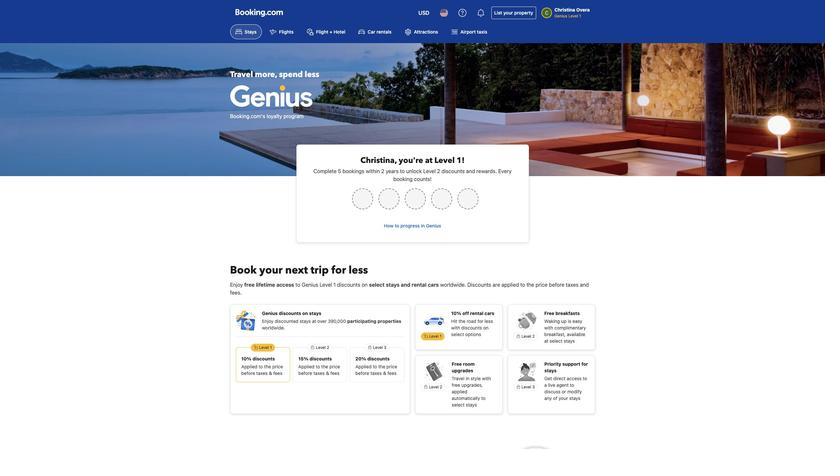 Task type: describe. For each thing, give the bounding box(es) containing it.
are
[[493, 282, 501, 288]]

your for property
[[504, 10, 513, 15]]

taxes for 15% discounts applied to the price before taxes & fees
[[314, 371, 325, 377]]

airport
[[461, 29, 476, 35]]

2 down free room upgrades image
[[440, 385, 443, 390]]

car
[[368, 29, 376, 35]]

0 vertical spatial enjoy
[[230, 282, 243, 288]]

free breakfasts waking up is easy with complimentary breakfast, available at select stays
[[545, 311, 587, 344]]

christina
[[555, 7, 576, 13]]

fees.
[[230, 290, 242, 296]]

access inside priority support for stays get direct access to a live agent to discuss or modify any of your stays
[[567, 376, 582, 382]]

with for free breakfasts waking up is easy with complimentary breakfast, available at select stays
[[545, 325, 554, 331]]

up
[[562, 319, 567, 325]]

10% for 10% discounts applied to the price before taxes & fees
[[241, 356, 252, 362]]

discounts inside 15% discounts applied to the price before taxes & fees
[[310, 356, 332, 362]]

years
[[386, 169, 399, 175]]

within
[[366, 169, 380, 175]]

get
[[545, 376, 552, 382]]

level down free room upgrades image
[[429, 385, 439, 390]]

discounts
[[468, 282, 492, 288]]

+
[[330, 29, 333, 35]]

discounts inside christina, you're at level 1! complete 5 bookings within 2 years to unlock level 2 discounts and rewards. every booking counts!
[[442, 169, 465, 175]]

booking
[[394, 176, 413, 182]]

taxes inside worldwide. discounts are applied to the price before taxes and fees.
[[566, 282, 579, 288]]

0 horizontal spatial level 2
[[316, 346, 329, 351]]

priority support for stays get direct access to a live agent to discuss or modify any of your stays
[[545, 362, 589, 402]]

worldwide. inside genius discounts on stays enjoy discounted stays at over 390,000 participating properties worldwide.
[[262, 325, 285, 331]]

flight + hotel link
[[302, 24, 351, 39]]

level down 10% off rental cars image
[[429, 334, 439, 339]]

select inside free room upgrades travel in style with free upgrades, applied automatically to select stays
[[452, 403, 465, 408]]

genius down trip
[[302, 282, 318, 288]]

at inside genius discounts on stays enjoy discounted stays at over 390,000 participating properties worldwide.
[[312, 319, 316, 325]]

direct
[[554, 376, 566, 382]]

applied for 10%
[[241, 364, 258, 370]]

1 horizontal spatial less
[[349, 264, 368, 278]]

is
[[568, 319, 572, 325]]

at inside christina, you're at level 1! complete 5 bookings within 2 years to unlock level 2 discounts and rewards. every booking counts!
[[426, 155, 433, 166]]

attractions link
[[400, 24, 444, 39]]

or
[[562, 389, 567, 395]]

discounts inside genius discounts on stays enjoy discounted stays at over 390,000 participating properties worldwide.
[[279, 311, 301, 317]]

flights
[[279, 29, 294, 35]]

easy
[[573, 319, 583, 325]]

property
[[515, 10, 534, 15]]

to inside 15% discounts applied to the price before taxes & fees
[[316, 364, 320, 370]]

booking.com's
[[230, 114, 266, 119]]

taxis
[[477, 29, 488, 35]]

flight + hotel
[[316, 29, 346, 35]]

stays inside free breakfasts waking up is easy with complimentary breakfast, available at select stays
[[564, 339, 575, 344]]

list
[[495, 10, 503, 15]]

level left 1!
[[435, 155, 455, 166]]

enjoy free lifetime access to genius level 1 discounts on select stays and rental cars
[[230, 282, 439, 288]]

0 horizontal spatial travel
[[230, 69, 253, 80]]

0 horizontal spatial and
[[401, 282, 411, 288]]

0 vertical spatial on
[[362, 282, 368, 288]]

taxes for 20% discounts applied to the price before taxes & fees
[[371, 371, 382, 377]]

discuss
[[545, 389, 561, 395]]

complimentary
[[555, 325, 587, 331]]

and inside christina, you're at level 1! complete 5 bookings within 2 years to unlock level 2 discounts and rewards. every booking counts!
[[467, 169, 475, 175]]

applied inside free room upgrades travel in style with free upgrades, applied automatically to select stays
[[452, 389, 468, 395]]

genius discounts on stays enjoy discounted stays at over 390,000 participating properties worldwide.
[[262, 311, 402, 331]]

travel more, spend less
[[230, 69, 320, 80]]

christina,
[[361, 155, 397, 166]]

book your next trip for less image
[[236, 311, 257, 332]]

worldwide. discounts are applied to the price before taxes and fees.
[[230, 282, 589, 296]]

progress
[[401, 223, 420, 229]]

15%
[[299, 356, 309, 362]]

applied for 20%
[[356, 364, 372, 370]]

0 vertical spatial in
[[421, 223, 425, 229]]

you're
[[399, 155, 424, 166]]

applied inside worldwide. discounts are applied to the price before taxes and fees.
[[502, 282, 519, 288]]

any
[[545, 396, 552, 402]]

automatically
[[452, 396, 480, 402]]

discounts inside 20% discounts applied to the price before taxes & fees
[[368, 356, 390, 362]]

0 horizontal spatial free
[[245, 282, 255, 288]]

priority
[[545, 362, 562, 367]]

1!
[[457, 155, 465, 166]]

genius inside the christina overa genius level 1
[[555, 14, 568, 18]]

level up '10% discounts applied to the price before taxes & fees'
[[259, 346, 269, 351]]

select inside free breakfasts waking up is easy with complimentary breakfast, available at select stays
[[550, 339, 563, 344]]

fees for 10% discounts applied to the price before taxes & fees
[[274, 371, 283, 377]]

fees for 15% discounts applied to the price before taxes & fees
[[331, 371, 340, 377]]

bookings
[[343, 169, 365, 175]]

how to progress in genius
[[384, 223, 442, 229]]

0 vertical spatial less
[[305, 69, 320, 80]]

free for free room upgrades travel in style with free upgrades, applied automatically to select stays
[[452, 362, 462, 367]]

rental inside 10% off rental cars hit the road for less with discounts on select options
[[471, 311, 484, 317]]

list your property link
[[492, 7, 537, 19]]

2 down free breakfasts image
[[533, 334, 535, 339]]

list your property
[[495, 10, 534, 15]]

free for free breakfasts waking up is easy with complimentary breakfast, available at select stays
[[545, 311, 555, 317]]

to inside worldwide. discounts are applied to the price before taxes and fees.
[[521, 282, 526, 288]]

overa
[[577, 7, 590, 13]]

a
[[545, 383, 547, 388]]

booking.com's loyalty program
[[230, 114, 304, 119]]

participating
[[348, 319, 377, 325]]

hotel
[[334, 29, 346, 35]]

the for 10% discounts applied to the price before taxes & fees
[[264, 364, 271, 370]]

unlock
[[406, 169, 422, 175]]

every
[[499, 169, 512, 175]]

airport taxis
[[461, 29, 488, 35]]

priority support for stays image
[[517, 361, 538, 383]]

usd
[[419, 10, 430, 16]]

rewards.
[[477, 169, 497, 175]]

car rentals
[[368, 29, 392, 35]]

enjoy inside genius discounts on stays enjoy discounted stays at over 390,000 participating properties worldwide.
[[262, 319, 274, 325]]

2 up 15% discounts applied to the price before taxes & fees on the left of the page
[[327, 346, 329, 351]]

trip
[[311, 264, 329, 278]]

1 horizontal spatial level 3
[[522, 385, 535, 390]]

1 vertical spatial 3
[[533, 385, 535, 390]]

level down free breakfasts image
[[522, 334, 532, 339]]

christina overa genius level 1
[[555, 7, 590, 18]]

upgrades,
[[462, 383, 483, 388]]

savings made simple image
[[448, 446, 596, 450]]

0 horizontal spatial rental
[[412, 282, 427, 288]]

modify
[[568, 389, 582, 395]]

price for 20% discounts applied to the price before taxes & fees
[[387, 364, 398, 370]]

stays inside free room upgrades travel in style with free upgrades, applied automatically to select stays
[[466, 403, 477, 408]]

10% off rental cars hit the road for less with discounts on select options
[[452, 311, 495, 338]]

upgrades
[[452, 368, 474, 374]]

free room upgrades travel in style with free upgrades, applied automatically to select stays
[[452, 362, 491, 408]]

5
[[338, 169, 341, 175]]

0 vertical spatial level 3
[[373, 346, 387, 351]]

genius right progress
[[426, 223, 442, 229]]

level down trip
[[320, 282, 332, 288]]

0 horizontal spatial level 1
[[259, 346, 272, 351]]



Task type: locate. For each thing, give the bounding box(es) containing it.
1 horizontal spatial access
[[567, 376, 582, 382]]

program
[[284, 114, 304, 119]]

price inside worldwide. discounts are applied to the price before taxes and fees.
[[536, 282, 548, 288]]

0 vertical spatial worldwide.
[[441, 282, 466, 288]]

0 vertical spatial cars
[[428, 282, 439, 288]]

price inside 15% discounts applied to the price before taxes & fees
[[330, 364, 340, 370]]

book
[[230, 264, 257, 278]]

on inside genius discounts on stays enjoy discounted stays at over 390,000 participating properties worldwide.
[[303, 311, 308, 317]]

the inside 10% off rental cars hit the road for less with discounts on select options
[[459, 319, 466, 325]]

at
[[426, 155, 433, 166], [312, 319, 316, 325], [545, 339, 549, 344]]

the inside 20% discounts applied to the price before taxes & fees
[[379, 364, 386, 370]]

1 horizontal spatial fees
[[331, 371, 340, 377]]

2 vertical spatial for
[[582, 362, 589, 367]]

enjoy left discounted
[[262, 319, 274, 325]]

0 horizontal spatial for
[[332, 264, 346, 278]]

with
[[452, 325, 460, 331], [545, 325, 554, 331], [482, 376, 491, 382]]

airport taxis link
[[446, 24, 493, 39]]

the for 20% discounts applied to the price before taxes & fees
[[379, 364, 386, 370]]

& for 20% discounts
[[383, 371, 387, 377]]

3 up 20% discounts applied to the price before taxes & fees
[[384, 346, 387, 351]]

free room upgrades image
[[424, 361, 445, 383]]

1 vertical spatial for
[[478, 319, 484, 325]]

waking
[[545, 319, 560, 325]]

to inside 20% discounts applied to the price before taxes & fees
[[373, 364, 377, 370]]

at left over
[[312, 319, 316, 325]]

complete
[[314, 169, 337, 175]]

& for 15% discounts
[[326, 371, 329, 377]]

1 horizontal spatial at
[[426, 155, 433, 166]]

level 3
[[373, 346, 387, 351], [522, 385, 535, 390]]

2 horizontal spatial fees
[[388, 371, 397, 377]]

1 vertical spatial worldwide.
[[262, 325, 285, 331]]

more,
[[255, 69, 277, 80]]

0 horizontal spatial enjoy
[[230, 282, 243, 288]]

0 horizontal spatial cars
[[428, 282, 439, 288]]

0 horizontal spatial free
[[452, 362, 462, 367]]

before inside 20% discounts applied to the price before taxes & fees
[[356, 371, 370, 377]]

less up enjoy free lifetime access to genius level 1 discounts on select stays and rental cars
[[349, 264, 368, 278]]

at right you're
[[426, 155, 433, 166]]

free down upgrades at bottom right
[[452, 383, 461, 388]]

1 vertical spatial level 1
[[259, 346, 272, 351]]

1 horizontal spatial rental
[[471, 311, 484, 317]]

0 horizontal spatial on
[[303, 311, 308, 317]]

genius up discounted
[[262, 311, 278, 317]]

style
[[471, 376, 481, 382]]

for right "road"
[[478, 319, 484, 325]]

worldwide. down discounted
[[262, 325, 285, 331]]

to inside '10% discounts applied to the price before taxes & fees'
[[259, 364, 263, 370]]

0 horizontal spatial &
[[269, 371, 272, 377]]

with inside 10% off rental cars hit the road for less with discounts on select options
[[452, 325, 460, 331]]

the inside worldwide. discounts are applied to the price before taxes and fees.
[[527, 282, 535, 288]]

price inside 20% discounts applied to the price before taxes & fees
[[387, 364, 398, 370]]

2 right unlock
[[437, 169, 441, 175]]

1 vertical spatial 10%
[[241, 356, 252, 362]]

1 vertical spatial enjoy
[[262, 319, 274, 325]]

10% for 10% off rental cars hit the road for less with discounts on select options
[[452, 311, 462, 317]]

1 horizontal spatial cars
[[485, 311, 495, 317]]

book your next trip for less
[[230, 264, 368, 278]]

level 3 down priority support for stays image
[[522, 385, 535, 390]]

in up the upgrades,
[[466, 376, 470, 382]]

1 applied from the left
[[241, 364, 258, 370]]

0 vertical spatial level 1
[[429, 334, 442, 339]]

& for 10% discounts
[[269, 371, 272, 377]]

15% discounts applied to the price before taxes & fees
[[299, 356, 340, 377]]

less right spend
[[305, 69, 320, 80]]

taxes inside '10% discounts applied to the price before taxes & fees'
[[257, 371, 268, 377]]

free inside free room upgrades travel in style with free upgrades, applied automatically to select stays
[[452, 362, 462, 367]]

level inside the christina overa genius level 1
[[569, 14, 579, 18]]

1 vertical spatial free
[[452, 362, 462, 367]]

1 vertical spatial applied
[[452, 389, 468, 395]]

1 horizontal spatial and
[[467, 169, 475, 175]]

stays link
[[230, 24, 262, 39]]

for inside priority support for stays get direct access to a live agent to discuss or modify any of your stays
[[582, 362, 589, 367]]

spend
[[279, 69, 303, 80]]

0 vertical spatial free
[[245, 282, 255, 288]]

level 2 down free breakfasts image
[[522, 334, 535, 339]]

lifetime
[[256, 282, 275, 288]]

level 1 up '10% discounts applied to the price before taxes & fees'
[[259, 346, 272, 351]]

enjoy
[[230, 282, 243, 288], [262, 319, 274, 325]]

price for 10% discounts applied to the price before taxes & fees
[[273, 364, 283, 370]]

0 vertical spatial at
[[426, 155, 433, 166]]

2 left years
[[382, 169, 385, 175]]

stays
[[386, 282, 400, 288], [309, 311, 322, 317], [300, 319, 311, 325], [564, 339, 575, 344], [545, 368, 557, 374], [570, 396, 581, 402], [466, 403, 477, 408]]

1 horizontal spatial &
[[326, 371, 329, 377]]

0 horizontal spatial 10%
[[241, 356, 252, 362]]

before
[[549, 282, 565, 288], [241, 371, 255, 377], [299, 371, 312, 377], [356, 371, 370, 377]]

less
[[305, 69, 320, 80], [349, 264, 368, 278], [485, 319, 493, 325]]

rentals
[[377, 29, 392, 35]]

to inside christina, you're at level 1! complete 5 bookings within 2 years to unlock level 2 discounts and rewards. every booking counts!
[[400, 169, 405, 175]]

next
[[285, 264, 308, 278]]

level up 15% discounts applied to the price before taxes & fees on the left of the page
[[316, 346, 326, 351]]

1 horizontal spatial enjoy
[[262, 319, 274, 325]]

the for 15% discounts applied to the price before taxes & fees
[[322, 364, 328, 370]]

how
[[384, 223, 394, 229]]

support
[[563, 362, 581, 367]]

0 vertical spatial 3
[[384, 346, 387, 351]]

travel left 'more,'
[[230, 69, 253, 80]]

applied for 15%
[[299, 364, 315, 370]]

20% discounts applied to the price before taxes & fees
[[356, 356, 398, 377]]

less inside 10% off rental cars hit the road for less with discounts on select options
[[485, 319, 493, 325]]

hit
[[452, 319, 458, 325]]

level 2 down free room upgrades image
[[429, 385, 443, 390]]

taxes inside 15% discounts applied to the price before taxes & fees
[[314, 371, 325, 377]]

genius down the christina
[[555, 14, 568, 18]]

2 horizontal spatial for
[[582, 362, 589, 367]]

applied inside 15% discounts applied to the price before taxes & fees
[[299, 364, 315, 370]]

0 horizontal spatial your
[[260, 264, 283, 278]]

1 vertical spatial in
[[466, 376, 470, 382]]

discounts inside '10% discounts applied to the price before taxes & fees'
[[253, 356, 275, 362]]

2
[[382, 169, 385, 175], [437, 169, 441, 175], [533, 334, 535, 339], [327, 346, 329, 351], [440, 385, 443, 390]]

& inside 15% discounts applied to the price before taxes & fees
[[326, 371, 329, 377]]

for inside 10% off rental cars hit the road for less with discounts on select options
[[478, 319, 484, 325]]

fees inside 15% discounts applied to the price before taxes & fees
[[331, 371, 340, 377]]

level up counts! at top right
[[424, 169, 436, 175]]

free up waking
[[545, 311, 555, 317]]

with inside free breakfasts waking up is easy with complimentary breakfast, available at select stays
[[545, 325, 554, 331]]

worldwide.
[[441, 282, 466, 288], [262, 325, 285, 331]]

road
[[467, 319, 477, 325]]

0 vertical spatial for
[[332, 264, 346, 278]]

0 vertical spatial access
[[277, 282, 294, 288]]

breakfasts
[[556, 311, 580, 317]]

with right style on the bottom of the page
[[482, 376, 491, 382]]

the inside 15% discounts applied to the price before taxes & fees
[[322, 364, 328, 370]]

level 2 up 15% discounts applied to the price before taxes & fees on the left of the page
[[316, 346, 329, 351]]

applied up the automatically
[[452, 389, 468, 395]]

0 vertical spatial level 2
[[522, 334, 535, 339]]

before inside 15% discounts applied to the price before taxes & fees
[[299, 371, 312, 377]]

flights link
[[265, 24, 299, 39]]

2 horizontal spatial at
[[545, 339, 549, 344]]

3
[[384, 346, 387, 351], [533, 385, 535, 390]]

discounts inside 10% off rental cars hit the road for less with discounts on select options
[[462, 325, 482, 331]]

with for free room upgrades travel in style with free upgrades, applied automatically to select stays
[[482, 376, 491, 382]]

enjoy up 'fees.'
[[230, 282, 243, 288]]

of
[[554, 396, 558, 402]]

on inside 10% off rental cars hit the road for less with discounts on select options
[[484, 325, 489, 331]]

2 applied from the left
[[299, 364, 315, 370]]

to inside free room upgrades travel in style with free upgrades, applied automatically to select stays
[[482, 396, 486, 402]]

applied inside '10% discounts applied to the price before taxes & fees'
[[241, 364, 258, 370]]

0 horizontal spatial with
[[452, 325, 460, 331]]

3 & from the left
[[383, 371, 387, 377]]

2 horizontal spatial applied
[[356, 364, 372, 370]]

1 vertical spatial free
[[452, 383, 461, 388]]

and inside worldwide. discounts are applied to the price before taxes and fees.
[[580, 282, 589, 288]]

breakfast,
[[545, 332, 566, 338]]

access up 'modify'
[[567, 376, 582, 382]]

1 vertical spatial level 2
[[316, 346, 329, 351]]

1 vertical spatial level 3
[[522, 385, 535, 390]]

applied right are
[[502, 282, 519, 288]]

2 horizontal spatial and
[[580, 282, 589, 288]]

applied
[[502, 282, 519, 288], [452, 389, 468, 395]]

before inside '10% discounts applied to the price before taxes & fees'
[[241, 371, 255, 377]]

10% off rental cars image
[[424, 311, 445, 332]]

1 horizontal spatial level 1
[[429, 334, 442, 339]]

free inside free room upgrades travel in style with free upgrades, applied automatically to select stays
[[452, 383, 461, 388]]

free breakfasts image
[[517, 311, 538, 332]]

your for next
[[260, 264, 283, 278]]

genius image
[[230, 85, 313, 107], [230, 85, 313, 107]]

10% inside '10% discounts applied to the price before taxes & fees'
[[241, 356, 252, 362]]

with down waking
[[545, 325, 554, 331]]

2 vertical spatial your
[[559, 396, 569, 402]]

1 vertical spatial less
[[349, 264, 368, 278]]

in right progress
[[421, 223, 425, 229]]

the
[[527, 282, 535, 288], [459, 319, 466, 325], [264, 364, 271, 370], [322, 364, 328, 370], [379, 364, 386, 370]]

1 vertical spatial on
[[303, 311, 308, 317]]

counts!
[[414, 176, 432, 182]]

off
[[463, 311, 469, 317]]

1 horizontal spatial 3
[[533, 385, 535, 390]]

free
[[245, 282, 255, 288], [452, 383, 461, 388]]

2 vertical spatial level 2
[[429, 385, 443, 390]]

2 fees from the left
[[331, 371, 340, 377]]

level 3 up 20% discounts applied to the price before taxes & fees
[[373, 346, 387, 351]]

2 horizontal spatial with
[[545, 325, 554, 331]]

worldwide. left discounts at the bottom
[[441, 282, 466, 288]]

0 horizontal spatial worldwide.
[[262, 325, 285, 331]]

1 vertical spatial your
[[260, 264, 283, 278]]

before for 15% discounts applied to the price before taxes & fees
[[299, 371, 312, 377]]

level 1 down 10% off rental cars image
[[429, 334, 442, 339]]

applied inside 20% discounts applied to the price before taxes & fees
[[356, 364, 372, 370]]

select inside 10% off rental cars hit the road for less with discounts on select options
[[452, 332, 464, 338]]

usd button
[[415, 5, 434, 21]]

level down the christina
[[569, 14, 579, 18]]

your inside list your property link
[[504, 10, 513, 15]]

taxes for 10% discounts applied to the price before taxes & fees
[[257, 371, 268, 377]]

1 horizontal spatial level 2
[[429, 385, 443, 390]]

390,000
[[328, 319, 346, 325]]

2 horizontal spatial your
[[559, 396, 569, 402]]

for right "support"
[[582, 362, 589, 367]]

2 horizontal spatial &
[[383, 371, 387, 377]]

20%
[[356, 356, 367, 362]]

1 fees from the left
[[274, 371, 283, 377]]

taxes inside 20% discounts applied to the price before taxes & fees
[[371, 371, 382, 377]]

3 left a
[[533, 385, 535, 390]]

1 inside the christina overa genius level 1
[[580, 14, 582, 18]]

how to progress in genius link
[[382, 220, 444, 232]]

rental
[[412, 282, 427, 288], [471, 311, 484, 317]]

0 horizontal spatial applied
[[241, 364, 258, 370]]

live
[[549, 383, 556, 388]]

1 horizontal spatial applied
[[299, 364, 315, 370]]

1 vertical spatial access
[[567, 376, 582, 382]]

attractions
[[414, 29, 438, 35]]

fees inside '10% discounts applied to the price before taxes & fees'
[[274, 371, 283, 377]]

free down book
[[245, 282, 255, 288]]

1 horizontal spatial your
[[504, 10, 513, 15]]

3 applied from the left
[[356, 364, 372, 370]]

1 horizontal spatial on
[[362, 282, 368, 288]]

to
[[400, 169, 405, 175], [395, 223, 400, 229], [296, 282, 301, 288], [521, 282, 526, 288], [259, 364, 263, 370], [316, 364, 320, 370], [373, 364, 377, 370], [583, 376, 588, 382], [570, 383, 575, 388], [482, 396, 486, 402]]

fees for 20% discounts applied to the price before taxes & fees
[[388, 371, 397, 377]]

over
[[318, 319, 327, 325]]

level 1
[[429, 334, 442, 339], [259, 346, 272, 351]]

before for 20% discounts applied to the price before taxes & fees
[[356, 371, 370, 377]]

with inside free room upgrades travel in style with free upgrades, applied automatically to select stays
[[482, 376, 491, 382]]

1 horizontal spatial free
[[545, 311, 555, 317]]

before for 10% discounts applied to the price before taxes & fees
[[241, 371, 255, 377]]

agent
[[557, 383, 569, 388]]

at down breakfast,
[[545, 339, 549, 344]]

christina, you're at level 1! complete 5 bookings within 2 years to unlock level 2 discounts and rewards. every booking counts!
[[314, 155, 512, 182]]

level
[[569, 14, 579, 18], [435, 155, 455, 166], [424, 169, 436, 175], [320, 282, 332, 288], [429, 334, 439, 339], [522, 334, 532, 339], [259, 346, 269, 351], [316, 346, 326, 351], [373, 346, 383, 351], [429, 385, 439, 390], [522, 385, 532, 390]]

level up 20% discounts applied to the price before taxes & fees
[[373, 346, 383, 351]]

flight
[[316, 29, 329, 35]]

stays
[[245, 29, 257, 35]]

0 horizontal spatial less
[[305, 69, 320, 80]]

1 horizontal spatial travel
[[452, 376, 465, 382]]

level 2 for free breakfasts waking up is easy with complimentary breakfast, available at select stays
[[522, 334, 535, 339]]

1 vertical spatial cars
[[485, 311, 495, 317]]

0 vertical spatial 10%
[[452, 311, 462, 317]]

& inside '10% discounts applied to the price before taxes & fees'
[[269, 371, 272, 377]]

0 vertical spatial your
[[504, 10, 513, 15]]

cars
[[428, 282, 439, 288], [485, 311, 495, 317]]

level 2
[[522, 334, 535, 339], [316, 346, 329, 351], [429, 385, 443, 390]]

10% discounts applied to the price before taxes & fees
[[241, 356, 283, 377]]

1 horizontal spatial in
[[466, 376, 470, 382]]

travel inside free room upgrades travel in style with free upgrades, applied automatically to select stays
[[452, 376, 465, 382]]

0 horizontal spatial level 3
[[373, 346, 387, 351]]

the inside '10% discounts applied to the price before taxes & fees'
[[264, 364, 271, 370]]

1
[[580, 14, 582, 18], [334, 282, 336, 288], [440, 334, 442, 339], [270, 346, 272, 351]]

your right list on the right
[[504, 10, 513, 15]]

0 horizontal spatial applied
[[452, 389, 468, 395]]

free up upgrades at bottom right
[[452, 362, 462, 367]]

1 horizontal spatial 10%
[[452, 311, 462, 317]]

price for 15% discounts applied to the price before taxes & fees
[[330, 364, 340, 370]]

1 vertical spatial at
[[312, 319, 316, 325]]

0 vertical spatial applied
[[502, 282, 519, 288]]

0 horizontal spatial in
[[421, 223, 425, 229]]

0 vertical spatial rental
[[412, 282, 427, 288]]

access
[[277, 282, 294, 288], [567, 376, 582, 382]]

1 vertical spatial rental
[[471, 311, 484, 317]]

0 horizontal spatial at
[[312, 319, 316, 325]]

before inside worldwide. discounts are applied to the price before taxes and fees.
[[549, 282, 565, 288]]

access down next
[[277, 282, 294, 288]]

2 horizontal spatial level 2
[[522, 334, 535, 339]]

for up enjoy free lifetime access to genius level 1 discounts on select stays and rental cars
[[332, 264, 346, 278]]

1 horizontal spatial worldwide.
[[441, 282, 466, 288]]

travel
[[230, 69, 253, 80], [452, 376, 465, 382]]

on
[[362, 282, 368, 288], [303, 311, 308, 317], [484, 325, 489, 331]]

2 vertical spatial at
[[545, 339, 549, 344]]

genius inside genius discounts on stays enjoy discounted stays at over 390,000 participating properties worldwide.
[[262, 311, 278, 317]]

fees inside 20% discounts applied to the price before taxes & fees
[[388, 371, 397, 377]]

0 horizontal spatial access
[[277, 282, 294, 288]]

your down or
[[559, 396, 569, 402]]

10%
[[452, 311, 462, 317], [241, 356, 252, 362]]

free inside free breakfasts waking up is easy with complimentary breakfast, available at select stays
[[545, 311, 555, 317]]

0 vertical spatial travel
[[230, 69, 253, 80]]

2 horizontal spatial less
[[485, 319, 493, 325]]

1 horizontal spatial for
[[478, 319, 484, 325]]

price inside '10% discounts applied to the price before taxes & fees'
[[273, 364, 283, 370]]

loyalty
[[267, 114, 282, 119]]

at inside free breakfasts waking up is easy with complimentary breakfast, available at select stays
[[545, 339, 549, 344]]

travel down upgrades at bottom right
[[452, 376, 465, 382]]

less right "road"
[[485, 319, 493, 325]]

your up lifetime at bottom left
[[260, 264, 283, 278]]

with down hit
[[452, 325, 460, 331]]

booking.com online hotel reservations image
[[236, 9, 283, 17]]

0 horizontal spatial 3
[[384, 346, 387, 351]]

level 2 for free room upgrades travel in style with free upgrades, applied automatically to select stays
[[429, 385, 443, 390]]

1 & from the left
[[269, 371, 272, 377]]

your inside priority support for stays get direct access to a live agent to discuss or modify any of your stays
[[559, 396, 569, 402]]

for
[[332, 264, 346, 278], [478, 319, 484, 325], [582, 362, 589, 367]]

cars inside 10% off rental cars hit the road for less with discounts on select options
[[485, 311, 495, 317]]

car rentals link
[[354, 24, 397, 39]]

level down priority support for stays image
[[522, 385, 532, 390]]

2 & from the left
[[326, 371, 329, 377]]

1 vertical spatial travel
[[452, 376, 465, 382]]

2 vertical spatial less
[[485, 319, 493, 325]]

& inside 20% discounts applied to the price before taxes & fees
[[383, 371, 387, 377]]

1 horizontal spatial applied
[[502, 282, 519, 288]]

1 horizontal spatial with
[[482, 376, 491, 382]]

1 horizontal spatial free
[[452, 383, 461, 388]]

available
[[567, 332, 586, 338]]

room
[[463, 362, 475, 367]]

3 fees from the left
[[388, 371, 397, 377]]

worldwide. inside worldwide. discounts are applied to the price before taxes and fees.
[[441, 282, 466, 288]]

2 vertical spatial on
[[484, 325, 489, 331]]

10% inside 10% off rental cars hit the road for less with discounts on select options
[[452, 311, 462, 317]]

in inside free room upgrades travel in style with free upgrades, applied automatically to select stays
[[466, 376, 470, 382]]

discounted
[[275, 319, 299, 325]]



Task type: vqa. For each thing, say whether or not it's contained in the screenshot.
topmost less
yes



